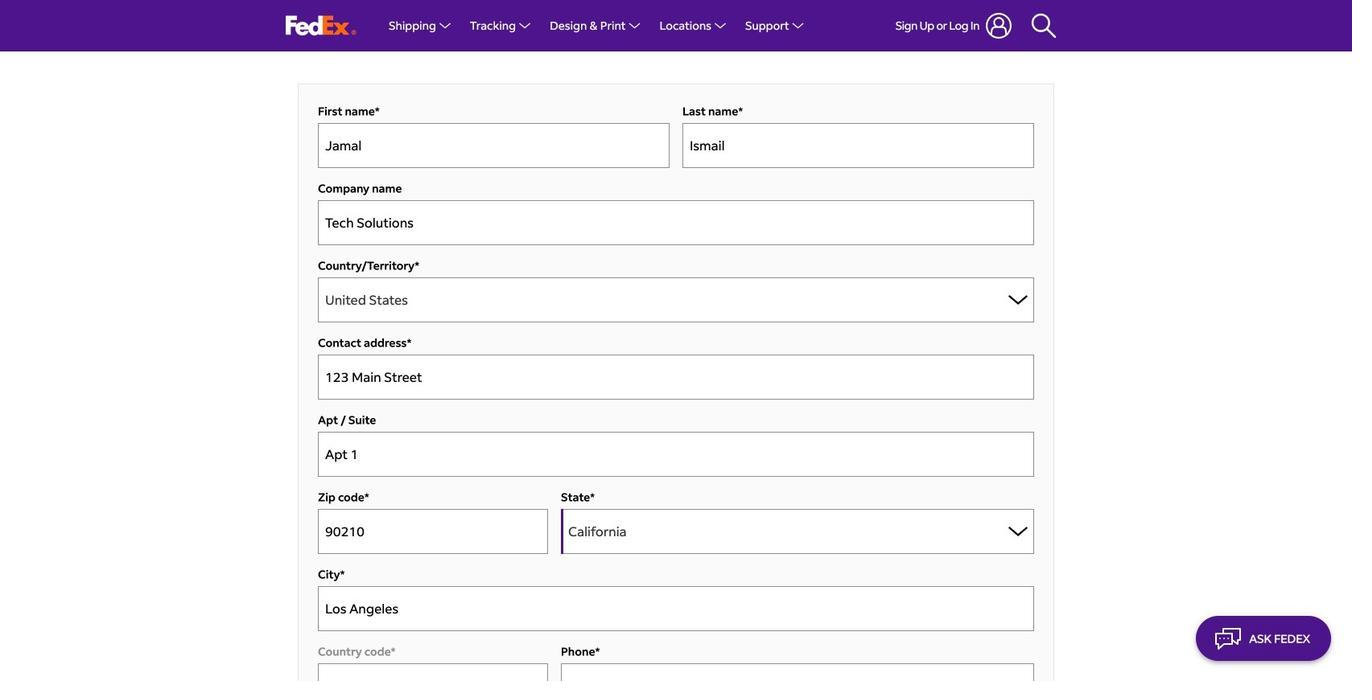 Task type: vqa. For each thing, say whether or not it's contained in the screenshot.
Get Rate and Shipping Details tab
no



Task type: locate. For each thing, give the bounding box(es) containing it.
fedex search image
[[1031, 13, 1057, 39]]

None text field
[[318, 123, 670, 168], [318, 200, 1034, 245], [318, 355, 1034, 400], [318, 509, 548, 555], [318, 123, 670, 168], [318, 200, 1034, 245], [318, 355, 1034, 400], [318, 509, 548, 555]]

None telephone field
[[561, 664, 1034, 682]]

None field
[[318, 336, 1034, 400]]

None text field
[[683, 123, 1034, 168], [318, 432, 1034, 477], [318, 587, 1034, 632], [318, 664, 548, 682], [683, 123, 1034, 168], [318, 432, 1034, 477], [318, 587, 1034, 632], [318, 664, 548, 682]]



